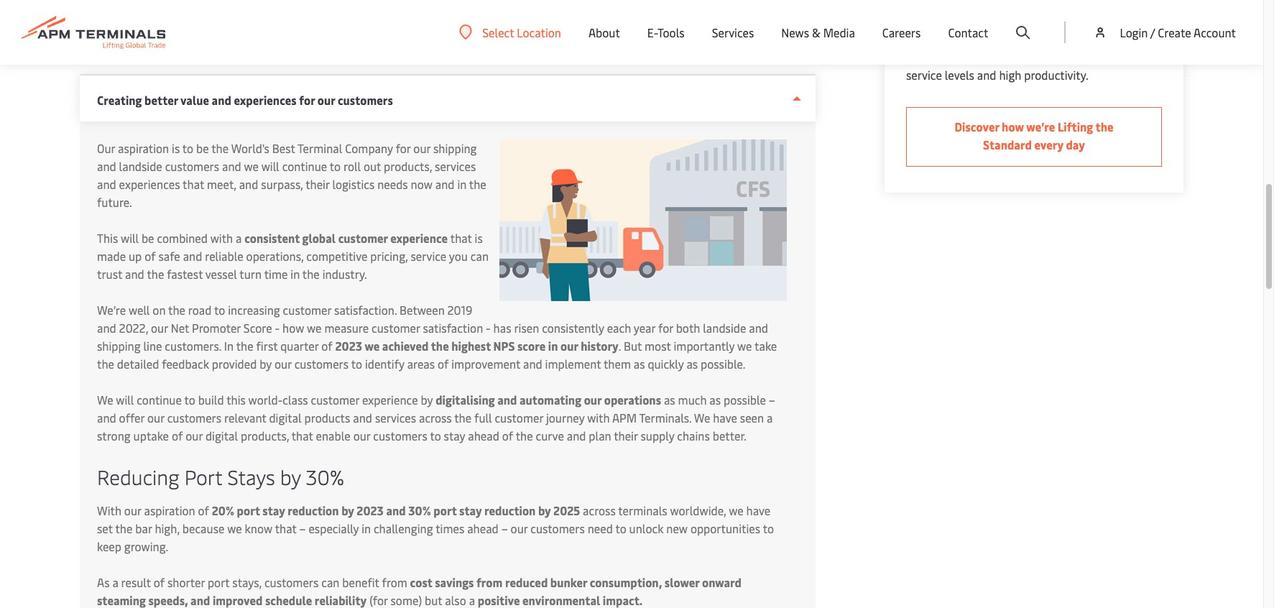 Task type: describe. For each thing, give the bounding box(es) containing it.
digitalising
[[436, 392, 495, 408]]

how inside discover how we're lifting the standard every day
[[1002, 119, 1024, 134]]

this
[[97, 230, 118, 246]]

and up future. on the top
[[97, 176, 116, 192]]

by inside . but most importantly we take the detailed feedback provided by our customers to identify areas of improvement and implement them as quickly as possible.
[[260, 356, 272, 372]]

and down we're
[[97, 320, 116, 336]]

with,
[[205, 45, 232, 60]]

select location
[[482, 24, 561, 40]]

bunker
[[550, 574, 587, 590]]

and down we will continue to build this world-class customer experience by digitalising and automating our operations
[[353, 410, 372, 425]]

risen
[[514, 320, 539, 336]]

empowering
[[257, 45, 322, 60]]

challenging
[[374, 520, 433, 536]]

and left high
[[977, 67, 997, 83]]

fastest
[[167, 266, 203, 282]]

and down journey at the bottom left of page
[[567, 428, 586, 443]]

customer inside reliability a standardized approach to operations and customer care globally to enable consistent service levels and high productivity.
[[906, 49, 955, 65]]

0 horizontal spatial 30%
[[306, 463, 344, 490]]

we down 20%
[[227, 520, 242, 536]]

operations,
[[246, 248, 304, 264]]

our inside dropdown button
[[318, 92, 335, 108]]

the inside discover how we're lifting the standard every day
[[1096, 119, 1114, 134]]

people
[[345, 45, 381, 60]]

especially
[[309, 520, 359, 536]]

in right score
[[548, 338, 558, 354]]

customers up schedule
[[264, 574, 319, 590]]

1 horizontal spatial 30%
[[408, 502, 431, 518]]

reliability a standardized approach to operations and customer care globally to enable consistent service levels and high productivity.
[[906, 13, 1130, 83]]

.
[[619, 338, 621, 354]]

/
[[1151, 24, 1155, 40]]

our inside . but most importantly we take the detailed feedback provided by our customers to identify areas of improvement and implement them as quickly as possible.
[[275, 356, 292, 372]]

services
[[712, 24, 754, 40]]

by right stays
[[280, 463, 301, 490]]

our inside we're well on the road to increasing customer satisfaction. between 2019 and 2022, our net promoter score - how we measure customer satisfaction - has risen consistently each year for both landside and shipping line customers. in the first quarter of
[[151, 320, 168, 336]]

detailed
[[117, 356, 159, 372]]

journey
[[546, 410, 585, 425]]

– inside as much as possible – and offer our customers relevant digital products and services across the full customer journey with apm terminals. we have seen a strong uptake of our digital products, that enable our customers to stay ahead of the curve and plan their supply chains better.
[[769, 392, 775, 408]]

in inside our aspiration is to be the world's best terminal company for our shipping and landside customers and we will continue to roll out products, services and experiences that meet, and surpass, their logistics needs now and in the future.
[[457, 176, 467, 192]]

of inside we're well on the road to increasing customer satisfaction. between 2019 and 2022, our net promoter score - how we measure customer satisfaction - has risen consistently each year for both landside and shipping line customers. in the first quarter of
[[321, 338, 332, 354]]

20%
[[212, 502, 234, 518]]

and up strong
[[97, 410, 116, 425]]

that is made up of safe and reliable operations, competitive pricing, service you can trust and the fastest vessel turn time in the industry.
[[97, 230, 489, 282]]

new
[[667, 520, 688, 536]]

we up opportunities on the right of page
[[729, 502, 744, 518]]

the down safe
[[147, 266, 164, 282]]

is inside our aspiration is to be the world's best terminal company for our shipping and landside customers and we will continue to roll out products, services and experiences that meet, and surpass, their logistics needs now and in the future.
[[172, 140, 180, 156]]

ahead inside as much as possible – and offer our customers relevant digital products and services across the full customer journey with apm terminals. we have seen a strong uptake of our digital products, that enable our customers to stay ahead of the curve and plan their supply chains better.
[[468, 428, 499, 443]]

customers down we will continue to build this world-class customer experience by digitalising and automating our operations
[[373, 428, 428, 443]]

a
[[906, 31, 913, 47]]

identify
[[365, 356, 404, 372]]

we inside as much as possible – and offer our customers relevant digital products and services across the full customer journey with apm terminals. we have seen a strong uptake of our digital products, that enable our customers to stay ahead of the curve and plan their supply chains better.
[[694, 410, 710, 425]]

result
[[121, 574, 151, 590]]

our down we will continue to build this world-class customer experience by digitalising and automating our operations
[[353, 428, 370, 443]]

promoter
[[192, 320, 241, 336]]

about button
[[589, 0, 620, 65]]

port
[[185, 463, 222, 490]]

we inside . but most importantly we take the detailed feedback provided by our customers to identify areas of improvement and implement them as quickly as possible.
[[737, 338, 752, 354]]

our inside our aspiration is to be the world's best terminal company for our shipping and landside customers and we will continue to roll out products, services and experiences that meet, and surpass, their logistics needs now and in the future.
[[414, 140, 431, 156]]

score
[[244, 320, 272, 336]]

with inside as much as possible – and offer our customers relevant digital products and services across the full customer journey with apm terminals. we have seen a strong uptake of our digital products, that enable our customers to stay ahead of the curve and plan their supply chains better.
[[587, 410, 610, 425]]

to right need
[[616, 520, 627, 536]]

enable inside reliability a standardized approach to operations and customer care globally to enable consistent service levels and high productivity.
[[1039, 49, 1074, 65]]

our up journey at the bottom left of page
[[584, 392, 602, 408]]

experience for and
[[362, 392, 418, 408]]

services inside as much as possible – and offer our customers relevant digital products and services across the full customer journey with apm terminals. we have seen a strong uptake of our digital products, that enable our customers to stay ahead of the curve and plan their supply chains better.
[[375, 410, 416, 425]]

and right "now"
[[435, 176, 455, 192]]

news & media button
[[781, 0, 855, 65]]

0 vertical spatial a
[[236, 230, 242, 246]]

customer up products
[[311, 392, 359, 408]]

location
[[517, 24, 561, 40]]

increasing
[[228, 302, 280, 318]]

possible
[[724, 392, 766, 408]]

we up identify
[[365, 338, 380, 354]]

e-
[[647, 24, 658, 40]]

we will continue to build this world-class customer experience by digitalising and automating our operations
[[97, 392, 661, 408]]

we're
[[97, 302, 126, 318]]

how inside we're well on the road to increasing customer satisfaction. between 2019 and 2022, our net promoter score - how we measure customer satisfaction - has risen consistently each year for both landside and shipping line customers. in the first quarter of
[[283, 320, 304, 336]]

and right meet,
[[239, 176, 258, 192]]

apm
[[612, 410, 637, 425]]

levels
[[945, 67, 975, 83]]

discover
[[955, 119, 999, 134]]

every
[[1035, 137, 1064, 152]]

2025
[[553, 502, 580, 518]]

our
[[97, 140, 115, 156]]

meet,
[[207, 176, 236, 192]]

the right "now"
[[469, 176, 486, 192]]

the down competitive
[[302, 266, 320, 282]]

need
[[588, 520, 613, 536]]

stay inside as much as possible – and offer our customers relevant digital products and services across the full customer journey with apm terminals. we have seen a strong uptake of our digital products, that enable our customers to stay ahead of the curve and plan their supply chains better.
[[444, 428, 465, 443]]

of up because
[[198, 502, 209, 518]]

up
[[129, 248, 142, 264]]

between
[[400, 302, 445, 318]]

services button
[[712, 0, 754, 65]]

and inside dropdown button
[[235, 45, 254, 60]]

to right opportunities on the right of page
[[763, 520, 774, 536]]

services inside our aspiration is to be the world's best terminal company for our shipping and landside customers and we will continue to roll out products, services and experiences that meet, and surpass, their logistics needs now and in the future.
[[435, 158, 476, 174]]

to left the build
[[184, 392, 195, 408]]

as down "but"
[[634, 356, 645, 372]]

curve
[[536, 428, 564, 443]]

global
[[302, 230, 336, 246]]

that inside as much as possible – and offer our customers relevant digital products and services across the full customer journey with apm terminals. we have seen a strong uptake of our digital products, that enable our customers to stay ahead of the curve and plan their supply chains better.
[[292, 428, 313, 443]]

chains
[[677, 428, 710, 443]]

ahead inside across terminals worldwide, we have set the bar high, because we know that – especially in challenging times ahead – our customers need to unlock new opportunities to keep growing.
[[467, 520, 499, 536]]

caring
[[97, 45, 131, 60]]

this will be combined with a consistent global customer experience
[[97, 230, 448, 246]]

customer up pricing,
[[338, 230, 388, 246]]

stay up know
[[263, 502, 285, 518]]

to inside . but most importantly we take the detailed feedback provided by our customers to identify areas of improvement and implement them as quickly as possible.
[[351, 356, 362, 372]]

service inside that is made up of safe and reliable operations, competitive pricing, service you can trust and the fastest vessel turn time in the industry.
[[411, 248, 447, 264]]

be inside our aspiration is to be the world's best terminal company for our shipping and landside customers and we will continue to roll out products, services and experiences that meet, and surpass, their logistics needs now and in the future.
[[196, 140, 209, 156]]

for inside we're well on the road to increasing customer satisfaction. between 2019 and 2022, our net promoter score - how we measure customer satisfaction - has risen consistently each year for both landside and shipping line customers. in the first quarter of
[[658, 320, 673, 336]]

to right approach
[[1036, 31, 1047, 47]]

high,
[[155, 520, 180, 536]]

to inside as much as possible – and offer our customers relevant digital products and services across the full customer journey with apm terminals. we have seen a strong uptake of our digital products, that enable our customers to stay ahead of the curve and plan their supply chains better.
[[430, 428, 441, 443]]

customer up 'achieved'
[[372, 320, 420, 336]]

the down satisfaction
[[431, 338, 449, 354]]

by down areas at left
[[421, 392, 433, 408]]

on
[[153, 302, 166, 318]]

will for this will be combined with a
[[121, 230, 139, 246]]

that inside that is made up of safe and reliable operations, competitive pricing, service you can trust and the fastest vessel turn time in the industry.
[[450, 230, 472, 246]]

of up speeds,
[[154, 574, 165, 590]]

benefit
[[342, 574, 379, 590]]

contact button
[[948, 0, 989, 65]]

set
[[97, 520, 113, 536]]

best
[[272, 140, 295, 156]]

discover how we're lifting the standard every day
[[955, 119, 1114, 152]]

0 horizontal spatial –
[[299, 520, 306, 536]]

this
[[227, 392, 246, 408]]

world's
[[231, 140, 269, 156]]

1 horizontal spatial –
[[501, 520, 508, 536]]

the inside . but most importantly we take the detailed feedback provided by our customers to identify areas of improvement and implement them as quickly as possible.
[[97, 356, 114, 372]]

0 vertical spatial with
[[210, 230, 233, 246]]

creating better value and experiences for our customers element
[[80, 121, 816, 608]]

our down the build
[[186, 428, 203, 443]]

select location button
[[459, 24, 561, 40]]

experience for you
[[390, 230, 448, 246]]

2023 we achieved the highest nps score in our history
[[335, 338, 619, 354]]

well
[[129, 302, 150, 318]]

stay up times
[[459, 502, 482, 518]]

to down the value
[[182, 140, 193, 156]]

as up terminals.
[[664, 392, 675, 408]]

keep
[[97, 538, 121, 554]]

to left roll
[[330, 158, 341, 174]]

landside inside our aspiration is to be the world's best terminal company for our shipping and landside customers and we will continue to roll out products, services and experiences that meet, and surpass, their logistics needs now and in the future.
[[119, 158, 162, 174]]

that inside our aspiration is to be the world's best terminal company for our shipping and landside customers and we will continue to roll out products, services and experiences that meet, and surpass, their logistics needs now and in the future.
[[183, 176, 204, 192]]

by left 2025
[[538, 502, 551, 518]]

them
[[604, 356, 631, 372]]

terminals.
[[639, 410, 692, 425]]

and up challenging
[[386, 502, 406, 518]]

and inside 'cost savings from reduced bunker consumption, slower onward steaming speeds, and improved schedule reliability'
[[191, 592, 210, 608]]

customer up quarter
[[283, 302, 331, 318]]

customer inside as much as possible – and offer our customers relevant digital products and services across the full customer journey with apm terminals. we have seen a strong uptake of our digital products, that enable our customers to stay ahead of the curve and plan their supply chains better.
[[495, 410, 543, 425]]

because
[[182, 520, 225, 536]]

the down digitalising
[[454, 410, 472, 425]]

across inside across terminals worldwide, we have set the bar high, because we know that – especially in challenging times ahead – our customers need to unlock new opportunities to keep growing.
[[583, 502, 616, 518]]

tools
[[658, 24, 685, 40]]

can inside that is made up of safe and reliable operations, competitive pricing, service you can trust and the fastest vessel turn time in the industry.
[[471, 248, 489, 264]]

improved
[[213, 592, 263, 608]]

of inside . but most importantly we take the detailed feedback provided by our customers to identify areas of improvement and implement them as quickly as possible.
[[438, 356, 449, 372]]

for inside our aspiration is to be the world's best terminal company for our shipping and landside customers and we will continue to roll out products, services and experiences that meet, and surpass, their logistics needs now and in the future.
[[396, 140, 411, 156]]

logistics
[[332, 176, 375, 192]]

consistently
[[542, 320, 604, 336]]

1 - from the left
[[275, 320, 280, 336]]

schedule
[[265, 592, 312, 608]]

0 horizontal spatial continue
[[137, 392, 182, 408]]

login
[[1120, 24, 1148, 40]]

to down approach
[[1026, 49, 1037, 65]]

0 horizontal spatial a
[[112, 574, 118, 590]]

as a result of shorter port stays, customers can benefit from
[[97, 574, 410, 590]]

contact
[[948, 24, 989, 40]]

seen
[[740, 410, 764, 425]]

continue inside our aspiration is to be the world's best terminal company for our shipping and landside customers and we will continue to roll out products, services and experiences that meet, and surpass, their logistics needs now and in the future.
[[282, 158, 327, 174]]

that inside across terminals worldwide, we have set the bar high, because we know that – especially in challenging times ahead – our customers need to unlock new opportunities to keep growing.
[[275, 520, 297, 536]]

reliability
[[315, 592, 367, 608]]

value
[[180, 92, 209, 108]]

speeds,
[[148, 592, 188, 608]]

and up meet,
[[222, 158, 241, 174]]

and down up
[[125, 266, 144, 282]]

&
[[812, 24, 821, 40]]

shorter
[[167, 574, 205, 590]]

consistent inside creating better value and experiences for our customers element
[[244, 230, 300, 246]]

of right uptake
[[172, 428, 183, 443]]

in inside that is made up of safe and reliable operations, competitive pricing, service you can trust and the fastest vessel turn time in the industry.
[[291, 266, 300, 282]]

and up 'fastest'
[[183, 248, 202, 264]]

year
[[634, 320, 656, 336]]

1 horizontal spatial digital
[[269, 410, 302, 425]]

cost savings from reduced bunker consumption, slower onward steaming speeds, and improved schedule reliability
[[97, 574, 742, 608]]

1 vertical spatial digital
[[205, 428, 238, 443]]

the left curve
[[516, 428, 533, 443]]

reducing port stays by 30%
[[97, 463, 344, 490]]



Task type: locate. For each thing, give the bounding box(es) containing it.
e-tools button
[[647, 0, 685, 65]]

0 vertical spatial can
[[471, 248, 489, 264]]

with up reliable
[[210, 230, 233, 246]]

relevant
[[224, 410, 266, 425]]

of inside that is made up of safe and reliable operations, competitive pricing, service you can trust and the fastest vessel turn time in the industry.
[[145, 248, 156, 264]]

our inside across terminals worldwide, we have set the bar high, because we know that – especially in challenging times ahead – our customers need to unlock new opportunities to keep growing.
[[511, 520, 528, 536]]

1 vertical spatial 2023
[[357, 502, 384, 518]]

news
[[781, 24, 809, 40]]

1 vertical spatial services
[[375, 410, 416, 425]]

login / create account link
[[1094, 0, 1236, 65]]

will up offer
[[116, 392, 134, 408]]

service
[[906, 67, 942, 83], [411, 248, 447, 264]]

0 horizontal spatial service
[[411, 248, 447, 264]]

0 vertical spatial their
[[306, 176, 330, 192]]

0 vertical spatial will
[[261, 158, 279, 174]]

our down first
[[275, 356, 292, 372]]

0 horizontal spatial products,
[[241, 428, 289, 443]]

0 vertical spatial how
[[1002, 119, 1024, 134]]

our down consistently
[[561, 338, 578, 354]]

customers inside across terminals worldwide, we have set the bar high, because we know that – especially in challenging times ahead – our customers need to unlock new opportunities to keep growing.
[[531, 520, 585, 536]]

across down digitalising
[[419, 410, 452, 425]]

experiences up world's
[[234, 92, 297, 108]]

1 horizontal spatial for
[[396, 140, 411, 156]]

1 vertical spatial operations
[[604, 392, 661, 408]]

2 vertical spatial for
[[658, 320, 673, 336]]

1 horizontal spatial products,
[[384, 158, 432, 174]]

operations up apm
[[604, 392, 661, 408]]

1 horizontal spatial across
[[583, 502, 616, 518]]

lifting
[[1058, 119, 1093, 134]]

login / create account
[[1120, 24, 1236, 40]]

have inside across terminals worldwide, we have set the bar high, because we know that – especially in challenging times ahead – our customers need to unlock new opportunities to keep growing.
[[746, 502, 771, 518]]

time
[[264, 266, 288, 282]]

customer down standardized
[[906, 49, 955, 65]]

will for we will continue to build this world-class customer experience by
[[116, 392, 134, 408]]

to up promoter at the bottom left
[[214, 302, 225, 318]]

port for benefit
[[208, 574, 230, 590]]

in right time
[[291, 266, 300, 282]]

service inside reliability a standardized approach to operations and customer care globally to enable consistent service levels and high productivity.
[[906, 67, 942, 83]]

from left cost
[[382, 574, 407, 590]]

be
[[196, 140, 209, 156], [142, 230, 154, 246]]

our up "now"
[[414, 140, 431, 156]]

0 horizontal spatial shipping
[[97, 338, 141, 354]]

world-
[[248, 392, 283, 408]]

0 horizontal spatial consistent
[[244, 230, 300, 246]]

services down creating better value and experiences for our customers dropdown button on the top of the page
[[435, 158, 476, 174]]

products, inside as much as possible – and offer our customers relevant digital products and services across the full customer journey with apm terminals. we have seen a strong uptake of our digital products, that enable our customers to stay ahead of the curve and plan their supply chains better.
[[241, 428, 289, 443]]

media
[[823, 24, 855, 40]]

landside up future. on the top
[[119, 158, 162, 174]]

to down digitalising
[[430, 428, 441, 443]]

create
[[1158, 24, 1191, 40]]

for right company
[[396, 140, 411, 156]]

creating
[[97, 92, 142, 108]]

of left curve
[[502, 428, 513, 443]]

can up reliability
[[321, 574, 340, 590]]

we down world's
[[244, 158, 259, 174]]

take
[[755, 338, 777, 354]]

1 horizontal spatial from
[[477, 574, 503, 590]]

0 horizontal spatial with
[[210, 230, 233, 246]]

1 from from the left
[[382, 574, 407, 590]]

1 horizontal spatial a
[[236, 230, 242, 246]]

0 horizontal spatial operations
[[604, 392, 661, 408]]

across up need
[[583, 502, 616, 518]]

1 horizontal spatial enable
[[1039, 49, 1074, 65]]

caring for, engaging with, and empowering our people
[[97, 45, 381, 60]]

feedback
[[162, 356, 209, 372]]

consistent up operations,
[[244, 230, 300, 246]]

2019
[[447, 302, 472, 318]]

1 vertical spatial landside
[[703, 320, 746, 336]]

2 horizontal spatial port
[[434, 502, 457, 518]]

made
[[97, 248, 126, 264]]

from inside 'cost savings from reduced bunker consumption, slower onward steaming speeds, and improved schedule reliability'
[[477, 574, 503, 590]]

across inside as much as possible – and offer our customers relevant digital products and services across the full customer journey with apm terminals. we have seen a strong uptake of our digital products, that enable our customers to stay ahead of the curve and plan their supply chains better.
[[419, 410, 452, 425]]

service left levels
[[906, 67, 942, 83]]

port up know
[[237, 502, 260, 518]]

care
[[958, 49, 979, 65]]

can right you
[[471, 248, 489, 264]]

ahead
[[468, 428, 499, 443], [467, 520, 499, 536]]

a up reliable
[[236, 230, 242, 246]]

0 vertical spatial products,
[[384, 158, 432, 174]]

0 vertical spatial is
[[172, 140, 180, 156]]

their inside as much as possible – and offer our customers relevant digital products and services across the full customer journey with apm terminals. we have seen a strong uptake of our digital products, that enable our customers to stay ahead of the curve and plan their supply chains better.
[[614, 428, 638, 443]]

most
[[645, 338, 671, 354]]

1 vertical spatial across
[[583, 502, 616, 518]]

1 vertical spatial with
[[587, 410, 610, 425]]

customers inside dropdown button
[[338, 92, 393, 108]]

0 horizontal spatial reduction
[[288, 502, 339, 518]]

to
[[1036, 31, 1047, 47], [1026, 49, 1037, 65], [182, 140, 193, 156], [330, 158, 341, 174], [214, 302, 225, 318], [351, 356, 362, 372], [184, 392, 195, 408], [430, 428, 441, 443], [616, 520, 627, 536], [763, 520, 774, 536]]

0 horizontal spatial -
[[275, 320, 280, 336]]

our inside dropdown button
[[325, 45, 342, 60]]

stays
[[227, 463, 275, 490]]

1 vertical spatial ahead
[[467, 520, 499, 536]]

operations inside creating better value and experiences for our customers element
[[604, 392, 661, 408]]

1 horizontal spatial is
[[475, 230, 483, 246]]

1 horizontal spatial can
[[471, 248, 489, 264]]

2 - from the left
[[486, 320, 491, 336]]

1 vertical spatial can
[[321, 574, 340, 590]]

aspiration inside our aspiration is to be the world's best terminal company for our shipping and landside customers and we will continue to roll out products, services and experiences that meet, and surpass, their logistics needs now and in the future.
[[118, 140, 169, 156]]

will inside our aspiration is to be the world's best terminal company for our shipping and landside customers and we will continue to roll out products, services and experiences that meet, and surpass, their logistics needs now and in the future.
[[261, 158, 279, 174]]

1 horizontal spatial consistent
[[1077, 49, 1130, 65]]

now
[[411, 176, 433, 192]]

and inside dropdown button
[[212, 92, 231, 108]]

1 vertical spatial experiences
[[119, 176, 180, 192]]

0 vertical spatial digital
[[269, 410, 302, 425]]

as down importantly
[[687, 356, 698, 372]]

0 vertical spatial experience
[[390, 230, 448, 246]]

1 vertical spatial for
[[396, 140, 411, 156]]

0 vertical spatial consistent
[[1077, 49, 1130, 65]]

1 vertical spatial products,
[[241, 428, 289, 443]]

standard
[[983, 137, 1032, 152]]

1 vertical spatial a
[[767, 410, 773, 425]]

experiences inside dropdown button
[[234, 92, 297, 108]]

productivity.
[[1024, 67, 1089, 83]]

operations inside reliability a standardized approach to operations and customer care globally to enable consistent service levels and high productivity.
[[1050, 31, 1105, 47]]

possible.
[[701, 356, 746, 372]]

have
[[713, 410, 737, 425], [746, 502, 771, 518]]

shipping
[[433, 140, 477, 156], [97, 338, 141, 354]]

1 vertical spatial will
[[121, 230, 139, 246]]

by up especially
[[341, 502, 354, 518]]

of right areas at left
[[438, 356, 449, 372]]

1 vertical spatial is
[[475, 230, 483, 246]]

2023 up challenging
[[357, 502, 384, 518]]

customers inside . but most importantly we take the detailed feedback provided by our customers to identify areas of improvement and implement them as quickly as possible.
[[294, 356, 349, 372]]

experiences up future. on the top
[[119, 176, 180, 192]]

1 horizontal spatial experiences
[[234, 92, 297, 108]]

0 horizontal spatial can
[[321, 574, 340, 590]]

savings
[[435, 574, 474, 590]]

we inside we're well on the road to increasing customer satisfaction. between 2019 and 2022, our net promoter score - how we measure customer satisfaction - has risen consistently each year for both landside and shipping line customers. in the first quarter of
[[307, 320, 322, 336]]

0 vertical spatial we
[[97, 392, 113, 408]]

have inside as much as possible – and offer our customers relevant digital products and services across the full customer journey with apm terminals. we have seen a strong uptake of our digital products, that enable our customers to stay ahead of the curve and plan their supply chains better.
[[713, 410, 737, 425]]

stay down digitalising
[[444, 428, 465, 443]]

1 horizontal spatial operations
[[1050, 31, 1105, 47]]

and up take
[[749, 320, 768, 336]]

account
[[1194, 24, 1236, 40]]

about
[[589, 24, 620, 40]]

is inside that is made up of safe and reliable operations, competitive pricing, service you can trust and the fastest vessel turn time in the industry.
[[475, 230, 483, 246]]

0 horizontal spatial have
[[713, 410, 737, 425]]

our aspiration is to be the world's best terminal company for our shipping and landside customers and we will continue to roll out products, services and experiences that meet, and surpass, their logistics needs now and in the future.
[[97, 140, 486, 210]]

0 vertical spatial experiences
[[234, 92, 297, 108]]

0 vertical spatial 30%
[[306, 463, 344, 490]]

enable inside as much as possible – and offer our customers relevant digital products and services across the full customer journey with apm terminals. we have seen a strong uptake of our digital products, that enable our customers to stay ahead of the curve and plan their supply chains better.
[[316, 428, 351, 443]]

cost
[[410, 574, 432, 590]]

as right much
[[710, 392, 721, 408]]

reducing
[[97, 463, 179, 490]]

0 horizontal spatial services
[[375, 410, 416, 425]]

and left /
[[1108, 31, 1127, 47]]

1 horizontal spatial service
[[906, 67, 942, 83]]

from right savings
[[477, 574, 503, 590]]

0 vertical spatial operations
[[1050, 31, 1105, 47]]

a inside as much as possible – and offer our customers relevant digital products and services across the full customer journey with apm terminals. we have seen a strong uptake of our digital products, that enable our customers to stay ahead of the curve and plan their supply chains better.
[[767, 410, 773, 425]]

1 vertical spatial aspiration
[[144, 502, 195, 518]]

consistent inside reliability a standardized approach to operations and customer care globally to enable consistent service levels and high productivity.
[[1077, 49, 1130, 65]]

pricing,
[[370, 248, 408, 264]]

1 horizontal spatial -
[[486, 320, 491, 336]]

industry.
[[322, 266, 367, 282]]

0 horizontal spatial their
[[306, 176, 330, 192]]

with our aspiration of 20% port stay reduction by 2023 and 30% port stay reduction by 2025
[[97, 502, 580, 518]]

their inside our aspiration is to be the world's best terminal company for our shipping and landside customers and we will continue to roll out products, services and experiences that meet, and surpass, their logistics needs now and in the future.
[[306, 176, 330, 192]]

and down shorter
[[191, 592, 210, 608]]

our up reduced
[[511, 520, 528, 536]]

2 from from the left
[[477, 574, 503, 590]]

approach
[[985, 31, 1033, 47]]

1 vertical spatial enable
[[316, 428, 351, 443]]

their right surpass, on the top of page
[[306, 176, 330, 192]]

we up the chains
[[694, 410, 710, 425]]

roll
[[344, 158, 361, 174]]

reliable
[[205, 248, 243, 264]]

much
[[678, 392, 707, 408]]

better
[[145, 92, 178, 108]]

and inside . but most importantly we take the detailed feedback provided by our customers to identify areas of improvement and implement them as quickly as possible.
[[523, 356, 542, 372]]

1 vertical spatial shipping
[[97, 338, 141, 354]]

1 vertical spatial their
[[614, 428, 638, 443]]

terminals
[[618, 502, 667, 518]]

careers
[[883, 24, 921, 40]]

to inside we're well on the road to increasing customer satisfaction. between 2019 and 2022, our net promoter score - how we measure customer satisfaction - has risen consistently each year for both landside and shipping line customers. in the first quarter of
[[214, 302, 225, 318]]

products, inside our aspiration is to be the world's best terminal company for our shipping and landside customers and we will continue to roll out products, services and experiences that meet, and surpass, their logistics needs now and in the future.
[[384, 158, 432, 174]]

is
[[172, 140, 180, 156], [475, 230, 483, 246]]

a right as
[[112, 574, 118, 590]]

0 vertical spatial shipping
[[433, 140, 477, 156]]

reduction up especially
[[288, 502, 339, 518]]

that left meet,
[[183, 176, 204, 192]]

in inside across terminals worldwide, we have set the bar high, because we know that – especially in challenging times ahead – our customers need to unlock new opportunities to keep growing.
[[362, 520, 371, 536]]

2 horizontal spatial a
[[767, 410, 773, 425]]

0 horizontal spatial experiences
[[119, 176, 180, 192]]

0 vertical spatial continue
[[282, 158, 327, 174]]

the right in
[[236, 338, 253, 354]]

and down the improvement
[[497, 392, 517, 408]]

the inside across terminals worldwide, we have set the bar high, because we know that – especially in challenging times ahead – our customers need to unlock new opportunities to keep growing.
[[115, 520, 133, 536]]

highest
[[452, 338, 491, 354]]

globally
[[982, 49, 1023, 65]]

0 horizontal spatial be
[[142, 230, 154, 246]]

our up uptake
[[147, 410, 164, 425]]

aspiration right our
[[118, 140, 169, 156]]

the right on
[[168, 302, 185, 318]]

our left people
[[325, 45, 342, 60]]

customers inside our aspiration is to be the world's best terminal company for our shipping and landside customers and we will continue to roll out products, services and experiences that meet, and surpass, their logistics needs now and in the future.
[[165, 158, 219, 174]]

how up quarter
[[283, 320, 304, 336]]

the left detailed
[[97, 356, 114, 372]]

0 vertical spatial across
[[419, 410, 452, 425]]

enable down products
[[316, 428, 351, 443]]

reduction
[[288, 502, 339, 518], [484, 502, 536, 518]]

improvement
[[452, 356, 520, 372]]

0 horizontal spatial enable
[[316, 428, 351, 443]]

and right the value
[[212, 92, 231, 108]]

1 vertical spatial service
[[411, 248, 447, 264]]

select
[[482, 24, 514, 40]]

and down our
[[97, 158, 116, 174]]

supply
[[641, 428, 674, 443]]

0 vertical spatial ahead
[[468, 428, 499, 443]]

their
[[306, 176, 330, 192], [614, 428, 638, 443]]

products, down "relevant"
[[241, 428, 289, 443]]

for inside dropdown button
[[299, 92, 315, 108]]

will up surpass, on the top of page
[[261, 158, 279, 174]]

our up bar
[[124, 502, 141, 518]]

shipping inside our aspiration is to be the world's best terminal company for our shipping and landside customers and we will continue to roll out products, services and experiences that meet, and surpass, their logistics needs now and in the future.
[[433, 140, 477, 156]]

will up up
[[121, 230, 139, 246]]

you
[[449, 248, 468, 264]]

-
[[275, 320, 280, 336], [486, 320, 491, 336]]

aspiration
[[118, 140, 169, 156], [144, 502, 195, 518]]

for up terminal
[[299, 92, 315, 108]]

1 vertical spatial be
[[142, 230, 154, 246]]

1 reduction from the left
[[288, 502, 339, 518]]

to left identify
[[351, 356, 362, 372]]

we inside our aspiration is to be the world's best terminal company for our shipping and landside customers and we will continue to roll out products, services and experiences that meet, and surpass, their logistics needs now and in the future.
[[244, 158, 259, 174]]

2 horizontal spatial for
[[658, 320, 673, 336]]

– left especially
[[299, 520, 306, 536]]

services
[[435, 158, 476, 174], [375, 410, 416, 425]]

caring for, engaging with, and empowering our people button
[[80, 28, 816, 75]]

0 horizontal spatial is
[[172, 140, 180, 156]]

1 vertical spatial 30%
[[408, 502, 431, 518]]

- right score
[[275, 320, 280, 336]]

port up improved
[[208, 574, 230, 590]]

experience up pricing,
[[390, 230, 448, 246]]

the
[[1096, 119, 1114, 134], [211, 140, 229, 156], [469, 176, 486, 192], [147, 266, 164, 282], [302, 266, 320, 282], [168, 302, 185, 318], [236, 338, 253, 354], [431, 338, 449, 354], [97, 356, 114, 372], [454, 410, 472, 425], [516, 428, 533, 443], [115, 520, 133, 536]]

experiences inside our aspiration is to be the world's best terminal company for our shipping and landside customers and we will continue to roll out products, services and experiences that meet, and surpass, their logistics needs now and in the future.
[[119, 176, 180, 192]]

0 vertical spatial for
[[299, 92, 315, 108]]

how up "standard"
[[1002, 119, 1024, 134]]

continue up offer
[[137, 392, 182, 408]]

0 vertical spatial 2023
[[335, 338, 362, 354]]

trust
[[97, 266, 122, 282]]

needs
[[377, 176, 408, 192]]

customers down the build
[[167, 410, 222, 425]]

offer
[[119, 410, 145, 425]]

have up opportunities on the right of page
[[746, 502, 771, 518]]

we up strong
[[97, 392, 113, 408]]

achieved
[[382, 338, 429, 354]]

that down products
[[292, 428, 313, 443]]

2 reduction from the left
[[484, 502, 536, 518]]

1 vertical spatial we
[[694, 410, 710, 425]]

the right lifting
[[1096, 119, 1114, 134]]

port for 2023
[[237, 502, 260, 518]]

0 vertical spatial aspiration
[[118, 140, 169, 156]]

0 vertical spatial have
[[713, 410, 737, 425]]

1 vertical spatial have
[[746, 502, 771, 518]]

shipping down creating better value and experiences for our customers dropdown button on the top of the page
[[433, 140, 477, 156]]

. but most importantly we take the detailed feedback provided by our customers to identify areas of improvement and implement them as quickly as possible.
[[97, 338, 777, 372]]

onward
[[702, 574, 742, 590]]

0 horizontal spatial for
[[299, 92, 315, 108]]

digital down class
[[269, 410, 302, 425]]

30%
[[306, 463, 344, 490], [408, 502, 431, 518]]

customers down people
[[338, 92, 393, 108]]

0 vertical spatial landside
[[119, 158, 162, 174]]

1 horizontal spatial how
[[1002, 119, 1024, 134]]

2 vertical spatial will
[[116, 392, 134, 408]]

ahead right times
[[467, 520, 499, 536]]

growing.
[[124, 538, 168, 554]]

shipping inside we're well on the road to increasing customer satisfaction. between 2019 and 2022, our net promoter score - how we measure customer satisfaction - has risen consistently each year for both landside and shipping line customers. in the first quarter of
[[97, 338, 141, 354]]

1 horizontal spatial continue
[[282, 158, 327, 174]]

experience down identify
[[362, 392, 418, 408]]

0 horizontal spatial we
[[97, 392, 113, 408]]

history
[[581, 338, 619, 354]]

customer value image
[[500, 139, 787, 301]]

0 horizontal spatial how
[[283, 320, 304, 336]]

the left world's
[[211, 140, 229, 156]]

in right especially
[[362, 520, 371, 536]]

1 vertical spatial continue
[[137, 392, 182, 408]]

measure
[[324, 320, 369, 336]]

0 vertical spatial enable
[[1039, 49, 1074, 65]]

our up terminal
[[318, 92, 335, 108]]

2 vertical spatial a
[[112, 574, 118, 590]]

– right times
[[501, 520, 508, 536]]

1 vertical spatial how
[[283, 320, 304, 336]]

consistent
[[1077, 49, 1130, 65], [244, 230, 300, 246]]

road
[[188, 302, 212, 318]]

that
[[183, 176, 204, 192], [450, 230, 472, 246], [292, 428, 313, 443], [275, 520, 297, 536]]

be up up
[[142, 230, 154, 246]]

careers button
[[883, 0, 921, 65]]

landside inside we're well on the road to increasing customer satisfaction. between 2019 and 2022, our net promoter score - how we measure customer satisfaction - has risen consistently each year for both landside and shipping line customers. in the first quarter of
[[703, 320, 746, 336]]

0 horizontal spatial landside
[[119, 158, 162, 174]]

unlock
[[629, 520, 664, 536]]

across terminals worldwide, we have set the bar high, because we know that – especially in challenging times ahead – our customers need to unlock new opportunities to keep growing.
[[97, 502, 774, 554]]

quarter
[[280, 338, 319, 354]]

we up quarter
[[307, 320, 322, 336]]

0 horizontal spatial digital
[[205, 428, 238, 443]]



Task type: vqa. For each thing, say whether or not it's contained in the screenshot.
the left sign
no



